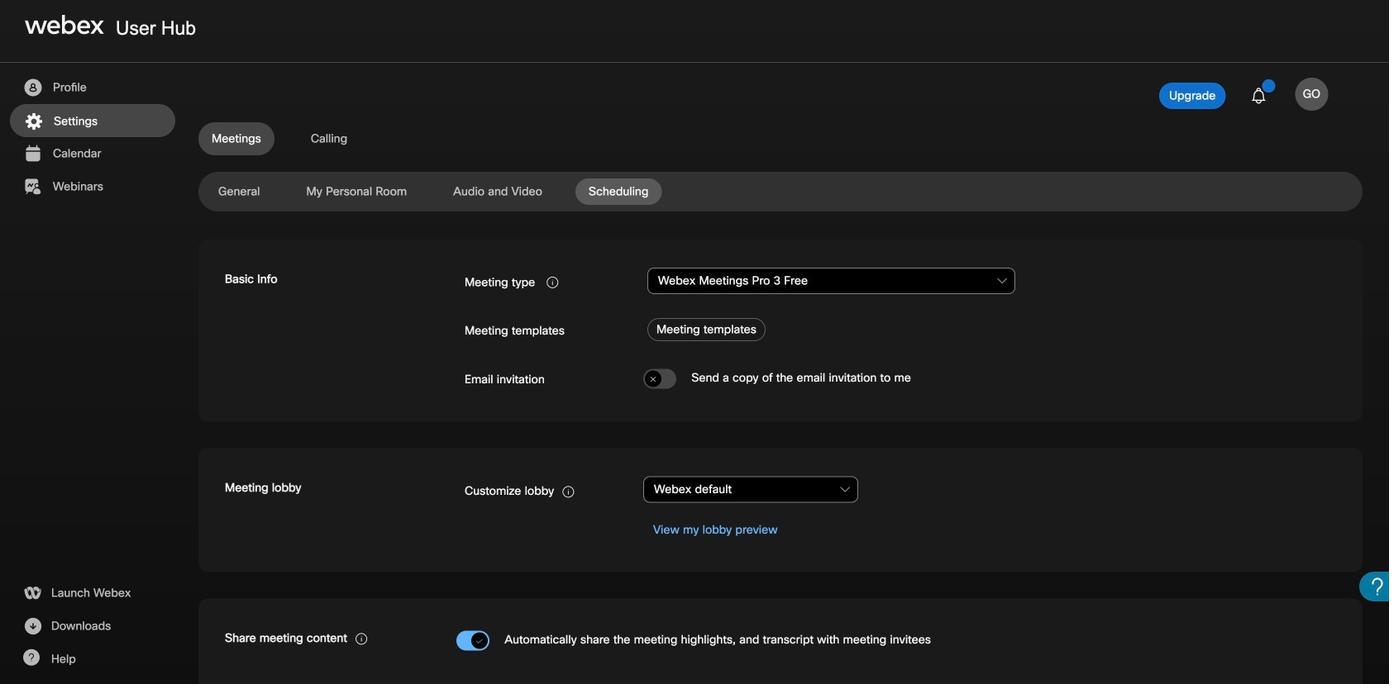 Task type: locate. For each thing, give the bounding box(es) containing it.
mds settings_filled image
[[23, 112, 44, 131]]

0 vertical spatial tab list
[[198, 122, 1363, 155]]

mds webex helix filled image
[[22, 584, 42, 604]]

tab list
[[198, 122, 1363, 155], [198, 179, 1363, 205]]

1 vertical spatial tab list
[[198, 179, 1363, 205]]

mds check_bold image
[[476, 636, 484, 647]]

mds content download_filled image
[[22, 617, 43, 637]]

ng help active image
[[22, 650, 40, 667]]



Task type: describe. For each thing, give the bounding box(es) containing it.
mds people circle_filled image
[[22, 78, 43, 98]]

mds webinar_filled image
[[22, 177, 43, 197]]

cisco webex image
[[25, 15, 104, 35]]

mds meetings_filled image
[[22, 144, 43, 164]]

2 tab list from the top
[[198, 179, 1363, 205]]

1 tab list from the top
[[198, 122, 1363, 155]]

mds cancel_bold image
[[649, 374, 657, 385]]



